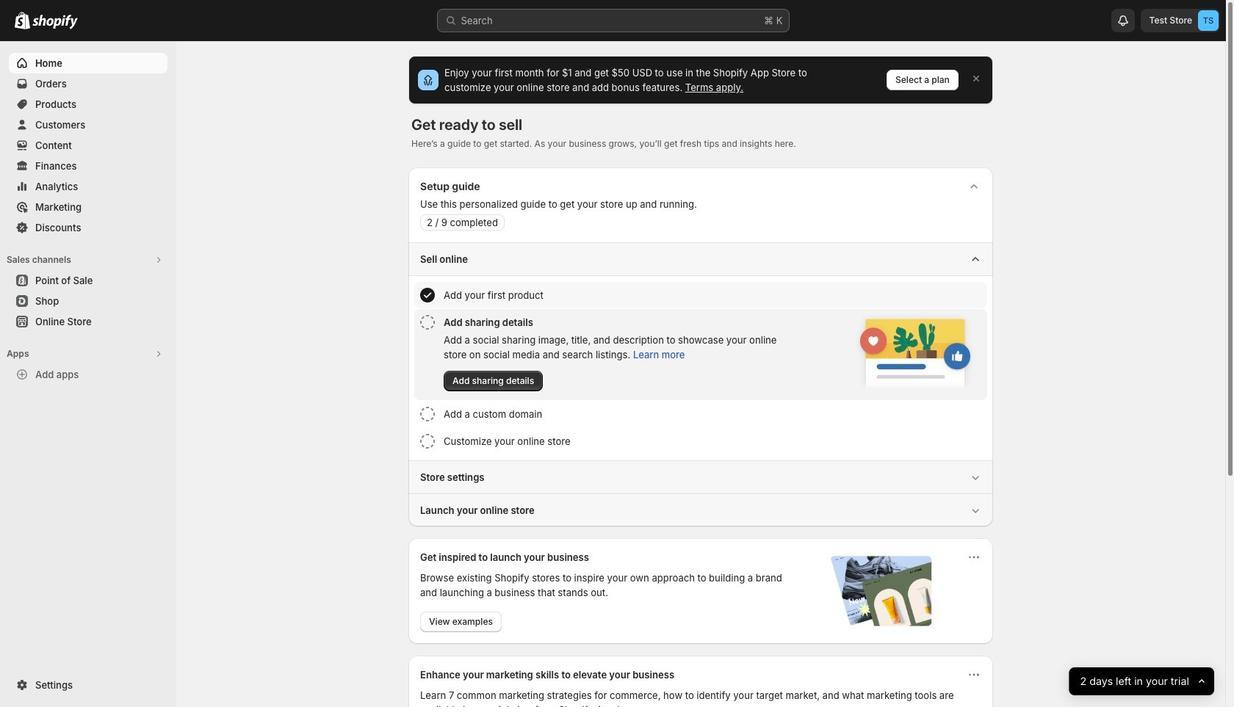 Task type: locate. For each thing, give the bounding box(es) containing it.
add a custom domain group
[[414, 401, 987, 428]]

sell online group
[[408, 242, 993, 461]]

add your first product group
[[414, 282, 987, 309]]

mark add sharing details as done image
[[420, 315, 435, 330]]

test store image
[[1198, 10, 1219, 31]]

mark add your first product as not done image
[[420, 288, 435, 303]]

customize your online store group
[[414, 428, 987, 455]]

guide categories group
[[408, 242, 993, 527]]

shopify image
[[15, 12, 30, 29]]

setup guide region
[[408, 167, 993, 527]]

mark customize your online store as done image
[[420, 434, 435, 449]]



Task type: vqa. For each thing, say whether or not it's contained in the screenshot.
Sell online group
yes



Task type: describe. For each thing, give the bounding box(es) containing it.
shopify image
[[32, 15, 78, 29]]

mark add a custom domain as done image
[[420, 407, 435, 422]]

add sharing details group
[[414, 309, 987, 400]]



